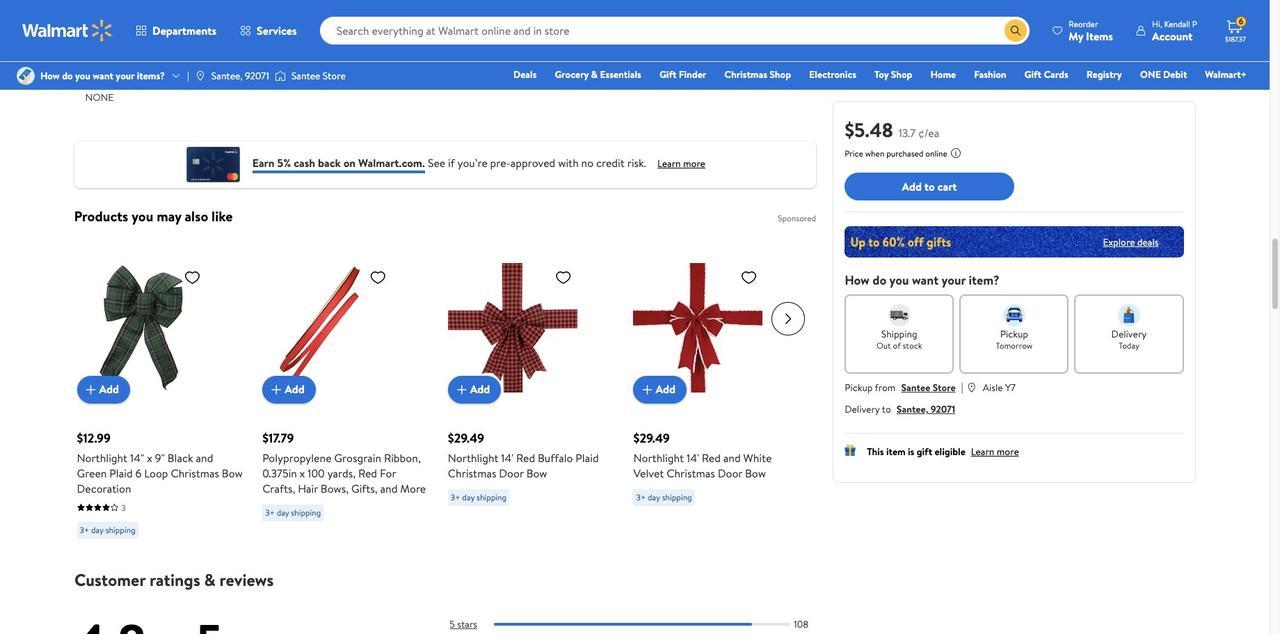 Task type: describe. For each thing, give the bounding box(es) containing it.
santee, 92071
[[211, 69, 269, 83]]

kendall
[[1165, 18, 1191, 30]]

6 inside $12.99 northlight 14" x 9" black and green plaid 6 loop christmas bow decoration
[[135, 465, 142, 481]]

x inside $17.79 polypropylene grosgrain ribbon, 0.375in x 100 yards, red for crafts, hair bows, gifts, and more
[[300, 465, 305, 481]]

eligible
[[935, 445, 966, 459]]

 image for santee, 92071
[[195, 70, 206, 81]]

 image for how do you want your items?
[[17, 67, 35, 85]]

see
[[428, 155, 446, 171]]

chemical
[[164, 71, 209, 87]]

with
[[558, 155, 579, 171]]

walmart image
[[22, 19, 113, 42]]

gift cards
[[1025, 68, 1069, 81]]

plaid inside $29.49 northlight 14' red buffalo plaid christmas door bow
[[576, 450, 599, 465]]

santee store button
[[902, 381, 956, 395]]

red inside $17.79 polypropylene grosgrain ribbon, 0.375in x 100 yards, red for crafts, hair bows, gifts, and more
[[358, 465, 377, 481]]

store inside pickup from santee store |
[[933, 381, 956, 395]]

to for delivery
[[882, 402, 892, 416]]

add to favorites list, northlight 14' red buffalo plaid christmas door bow image
[[555, 268, 572, 286]]

fashion link
[[968, 67, 1013, 82]]

walmart.com.
[[358, 155, 425, 171]]

tomorrow
[[996, 340, 1033, 352]]

shipping for $12.99 northlight 14" x 9" black and green plaid 6 loop christmas bow decoration
[[106, 524, 136, 536]]

shipping for $29.49 northlight 14' red and white velvet christmas door bow
[[662, 491, 692, 503]]

0 horizontal spatial santee,
[[211, 69, 243, 83]]

gift cards link
[[1019, 67, 1075, 82]]

and inside $12.99 northlight 14" x 9" black and green plaid 6 loop christmas bow decoration
[[196, 450, 213, 465]]

14' for $29.49 northlight 14' red buffalo plaid christmas door bow
[[501, 450, 514, 465]]

grosgrain
[[334, 450, 381, 465]]

$5.48
[[845, 116, 894, 143]]

1 vertical spatial santee,
[[897, 402, 929, 416]]

add to favorites list, northlight 14" x 9" black and green plaid 6 loop christmas bow decoration image
[[184, 268, 201, 286]]

stock
[[903, 340, 923, 352]]

bow inside $12.99 northlight 14" x 9" black and green plaid 6 loop christmas bow decoration
[[222, 465, 243, 481]]

door inside $29.49 northlight 14' red and white velvet christmas door bow
[[718, 465, 743, 481]]

delivery to santee, 92071
[[845, 402, 956, 416]]

how do you want your item?
[[845, 271, 1000, 289]]

$187.37
[[1226, 34, 1247, 44]]

shipping for $17.79 polypropylene grosgrain ribbon, 0.375in x 100 yards, red for crafts, hair bows, gifts, and more
[[291, 506, 321, 518]]

deals
[[1138, 235, 1159, 249]]

santee, 92071 button
[[897, 402, 956, 416]]

this item is gift eligible learn more
[[867, 445, 1020, 459]]

stars
[[457, 617, 477, 631]]

gifts,
[[351, 481, 378, 496]]

9"
[[155, 450, 165, 465]]

christmas inside $29.49 northlight 14' red buffalo plaid christmas door bow
[[448, 465, 497, 481]]

item?
[[969, 271, 1000, 289]]

add for $29.49 northlight 14' red buffalo plaid christmas door bow
[[470, 382, 490, 397]]

intent image for delivery image
[[1119, 304, 1141, 326]]

3
[[121, 502, 126, 513]]

1 vertical spatial more
[[997, 445, 1020, 459]]

northlight 14' red buffalo plaid christmas door bow image
[[448, 263, 578, 392]]

0 vertical spatial santee
[[292, 69, 320, 83]]

product group containing $17.79
[[263, 235, 429, 544]]

gift for gift cards
[[1025, 68, 1042, 81]]

electronics link
[[803, 67, 863, 82]]

you for how do you want your item?
[[890, 271, 909, 289]]

deals
[[514, 68, 537, 81]]

3+ for $17.79 polypropylene grosgrain ribbon, 0.375in x 100 yards, red for crafts, hair bows, gifts, and more
[[265, 506, 275, 518]]

red for $29.49 northlight 14' red and white velvet christmas door bow
[[702, 450, 721, 465]]

loop
[[144, 465, 168, 481]]

out
[[877, 340, 891, 352]]

reorder my items
[[1069, 18, 1114, 44]]

you for how do you want your items?
[[75, 69, 90, 83]]

fashion
[[975, 68, 1007, 81]]

add to cart image for $29.49
[[639, 381, 656, 398]]

6 inside the 6 $187.37
[[1239, 15, 1244, 27]]

decoration
[[77, 481, 131, 496]]

warnings
[[85, 44, 130, 59]]

more inside capital one  earn 5% cash back on walmart.com. see if you're pre-approved with no credit risk. learn more "element"
[[684, 157, 706, 171]]

pickup from santee store |
[[845, 379, 964, 395]]

hi, kendall p account
[[1153, 18, 1198, 44]]

$29.49 for $29.49 northlight 14' red and white velvet christmas door bow
[[634, 429, 670, 447]]

one
[[1141, 68, 1162, 81]]

polypropylene
[[263, 450, 332, 465]]

none
[[85, 90, 114, 104]]

green
[[77, 465, 107, 481]]

3 product group from the left
[[448, 235, 614, 544]]

delivery for to
[[845, 402, 880, 416]]

no
[[582, 155, 594, 171]]

crafts,
[[263, 481, 295, 496]]

santee store
[[292, 69, 346, 83]]

3+ day shipping for $12.99 northlight 14" x 9" black and green plaid 6 loop christmas bow decoration
[[80, 524, 136, 536]]

Search search field
[[320, 17, 1030, 45]]

items
[[1087, 28, 1114, 44]]

add to cart image
[[454, 381, 470, 398]]

christmas inside $12.99 northlight 14" x 9" black and green plaid 6 loop christmas bow decoration
[[171, 465, 219, 481]]

white
[[744, 450, 772, 465]]

3+ day shipping for $29.49 northlight 14' red and white velvet christmas door bow
[[637, 491, 692, 503]]

is
[[908, 445, 915, 459]]

5 stars
[[450, 617, 477, 631]]

capital one  earn 5% cash back on walmart.com. see if you're pre-approved with no credit risk. learn more element
[[658, 157, 706, 171]]

debit
[[1164, 68, 1188, 81]]

grocery & essentials
[[555, 68, 642, 81]]

gift finder
[[660, 68, 707, 81]]

items?
[[137, 69, 165, 83]]

explore deals
[[1104, 235, 1159, 249]]

delivery today
[[1112, 327, 1147, 352]]

toy
[[875, 68, 889, 81]]

y7
[[1006, 381, 1016, 395]]

northlight for $29.49 northlight 14' red buffalo plaid christmas door bow
[[448, 450, 499, 465]]

bows,
[[321, 481, 349, 496]]

cards
[[1044, 68, 1069, 81]]

christmas shop
[[725, 68, 791, 81]]

add for $17.79 polypropylene grosgrain ribbon, 0.375in x 100 yards, red for crafts, hair bows, gifts, and more
[[285, 382, 305, 397]]

door inside $29.49 northlight 14' red buffalo plaid christmas door bow
[[499, 465, 524, 481]]

price
[[845, 148, 864, 159]]

registry
[[1087, 68, 1123, 81]]

5
[[450, 617, 455, 631]]

more
[[400, 481, 426, 496]]

intent image for pickup image
[[1004, 304, 1026, 326]]

product group containing $12.99
[[77, 235, 243, 544]]

services button
[[228, 14, 309, 47]]

reorder
[[1069, 18, 1099, 30]]

customer
[[74, 568, 145, 591]]

ratings
[[149, 568, 200, 591]]

hair
[[298, 481, 318, 496]]

departments button
[[124, 14, 228, 47]]

pre-
[[490, 155, 511, 171]]

100
[[308, 465, 325, 481]]

christmas shop link
[[719, 67, 798, 82]]

to for add
[[925, 179, 935, 194]]



Task type: vqa. For each thing, say whether or not it's contained in the screenshot.


Task type: locate. For each thing, give the bounding box(es) containing it.
christmas right "more"
[[448, 465, 497, 481]]

do left california
[[62, 69, 73, 83]]

0 horizontal spatial your
[[116, 69, 135, 83]]

0 vertical spatial your
[[116, 69, 135, 83]]

3+
[[451, 491, 460, 503], [637, 491, 646, 503], [265, 506, 275, 518], [80, 524, 89, 536]]

how
[[40, 69, 60, 83], [845, 271, 870, 289]]

christmas right finder
[[725, 68, 768, 81]]

0 vertical spatial want
[[93, 69, 113, 83]]

northlight 14" x 9" black and green plaid 6 loop christmas bow decoration image
[[77, 263, 206, 392]]

0 horizontal spatial red
[[358, 465, 377, 481]]

red left for
[[358, 465, 377, 481]]

shipping
[[477, 491, 507, 503], [662, 491, 692, 503], [291, 506, 321, 518], [106, 524, 136, 536]]

shipping down 3
[[106, 524, 136, 536]]

0 vertical spatial to
[[925, 179, 935, 194]]

$29.49 for $29.49 northlight 14' red buffalo plaid christmas door bow
[[448, 429, 484, 447]]

1 vertical spatial your
[[942, 271, 966, 289]]

hi,
[[1153, 18, 1163, 30]]

do for how do you want your item?
[[873, 271, 887, 289]]

and left "more"
[[380, 481, 398, 496]]

14' left buffalo
[[501, 450, 514, 465]]

1 horizontal spatial northlight
[[448, 450, 499, 465]]

one debit
[[1141, 68, 1188, 81]]

santee right text
[[292, 69, 320, 83]]

2 horizontal spatial red
[[702, 450, 721, 465]]

3+ day shipping
[[451, 491, 507, 503], [637, 491, 692, 503], [265, 506, 321, 518], [80, 524, 136, 536]]

14' right 'velvet'
[[687, 450, 699, 465]]

1 horizontal spatial your
[[942, 271, 966, 289]]

1 horizontal spatial red
[[517, 450, 535, 465]]

2 horizontal spatial you
[[890, 271, 909, 289]]

1 horizontal spatial 92071
[[931, 402, 956, 416]]

gift for gift finder
[[660, 68, 677, 81]]

santee up the santee, 92071 button
[[902, 381, 931, 395]]

3+ day shipping for $29.49 northlight 14' red buffalo plaid christmas door bow
[[451, 491, 507, 503]]

3+ down decoration
[[80, 524, 89, 536]]

more right risk.
[[684, 157, 706, 171]]

0.375in
[[263, 465, 297, 481]]

1 product group from the left
[[77, 235, 243, 544]]

| right items?
[[187, 69, 189, 83]]

0 horizontal spatial shop
[[770, 68, 791, 81]]

3+ day shipping down crafts, on the bottom of the page
[[265, 506, 321, 518]]

&
[[591, 68, 598, 81], [204, 568, 215, 591]]

1 horizontal spatial and
[[380, 481, 398, 496]]

deals link
[[507, 67, 543, 82]]

explore
[[1104, 235, 1136, 249]]

intent image for shipping image
[[889, 304, 911, 326]]

gift left cards
[[1025, 68, 1042, 81]]

14' inside $29.49 northlight 14' red and white velvet christmas door bow
[[687, 450, 699, 465]]

gifting made easy image
[[845, 445, 856, 456]]

day for $17.79 polypropylene grosgrain ribbon, 0.375in x 100 yards, red for crafts, hair bows, gifts, and more
[[277, 506, 289, 518]]

1 vertical spatial learn
[[972, 445, 995, 459]]

0 horizontal spatial to
[[882, 402, 892, 416]]

add for $29.49 northlight 14' red and white velvet christmas door bow
[[656, 382, 676, 397]]

0 horizontal spatial pickup
[[845, 381, 873, 395]]

grocery & essentials link
[[549, 67, 648, 82]]

delivery for today
[[1112, 327, 1147, 341]]

1 horizontal spatial plaid
[[576, 450, 599, 465]]

4 product group from the left
[[634, 235, 800, 544]]

pickup
[[1001, 327, 1029, 341], [845, 381, 873, 395]]

0 horizontal spatial door
[[499, 465, 524, 481]]

0 horizontal spatial want
[[93, 69, 113, 83]]

red left white at the bottom right of page
[[702, 450, 721, 465]]

3+ day shipping down 3
[[80, 524, 136, 536]]

 image
[[275, 69, 286, 83]]

1 vertical spatial 6
[[135, 465, 142, 481]]

3+ for $29.49 northlight 14' red and white velvet christmas door bow
[[637, 491, 646, 503]]

1 horizontal spatial 6
[[1239, 15, 1244, 27]]

door left buffalo
[[499, 465, 524, 481]]

reviews
[[219, 568, 274, 591]]

x
[[147, 450, 152, 465], [300, 465, 305, 481]]

add to favorites list, northlight 14' red and white velvet christmas door bow image
[[741, 268, 758, 286]]

christmas inside $29.49 northlight 14' red and white velvet christmas door bow
[[667, 465, 715, 481]]

1 vertical spatial store
[[933, 381, 956, 395]]

0 horizontal spatial more
[[684, 157, 706, 171]]

and left white at the bottom right of page
[[724, 450, 741, 465]]

want left item?
[[912, 271, 939, 289]]

1 horizontal spatial 14'
[[687, 450, 699, 465]]

today
[[1119, 340, 1140, 352]]

also
[[185, 206, 208, 225]]

add to cart
[[902, 179, 957, 194]]

$29.49 inside $29.49 northlight 14' red and white velvet christmas door bow
[[634, 429, 670, 447]]

learn more
[[658, 157, 706, 171]]

1 vertical spatial want
[[912, 271, 939, 289]]

learn right risk.
[[658, 157, 681, 171]]

northlight inside $12.99 northlight 14" x 9" black and green plaid 6 loop christmas bow decoration
[[77, 450, 128, 465]]

northlight inside $29.49 northlight 14' red and white velvet christmas door bow
[[634, 450, 684, 465]]

3+ day shipping for $17.79 polypropylene grosgrain ribbon, 0.375in x 100 yards, red for crafts, hair bows, gifts, and more
[[265, 506, 321, 518]]

shop for christmas shop
[[770, 68, 791, 81]]

red inside $29.49 northlight 14' red and white velvet christmas door bow
[[702, 450, 721, 465]]

13.7
[[899, 125, 916, 141]]

add to cart image
[[82, 381, 99, 398], [268, 381, 285, 398], [639, 381, 656, 398]]

gift
[[917, 445, 933, 459]]

0 horizontal spatial delivery
[[845, 402, 880, 416]]

& right grocery
[[591, 68, 598, 81]]

northlight inside $29.49 northlight 14' red buffalo plaid christmas door bow
[[448, 450, 499, 465]]

1 vertical spatial to
[[882, 402, 892, 416]]

want for item?
[[912, 271, 939, 289]]

2 gift from the left
[[1025, 68, 1042, 81]]

aisle
[[983, 381, 1004, 395]]

walmart+
[[1206, 68, 1247, 81]]

1 horizontal spatial delivery
[[1112, 327, 1147, 341]]

if
[[448, 155, 455, 171]]

bow inside $29.49 northlight 14' red and white velvet christmas door bow
[[745, 465, 766, 481]]

| left aisle
[[962, 379, 964, 395]]

pickup for pickup from santee store |
[[845, 381, 873, 395]]

price when purchased online
[[845, 148, 948, 159]]

shop right toy
[[891, 68, 913, 81]]

learn more button
[[972, 445, 1020, 459]]

christmas right 9"
[[171, 465, 219, 481]]

2 product group from the left
[[263, 235, 429, 544]]

pickup left from
[[845, 381, 873, 395]]

1 gift from the left
[[660, 68, 677, 81]]

your left the state
[[116, 69, 135, 83]]

0 horizontal spatial how
[[40, 69, 60, 83]]

p
[[1193, 18, 1198, 30]]

1 horizontal spatial learn
[[972, 445, 995, 459]]

0 vertical spatial you
[[75, 69, 90, 83]]

do for how do you want your items?
[[62, 69, 73, 83]]

0 vertical spatial do
[[62, 69, 73, 83]]

one debit link
[[1134, 67, 1194, 82]]

1 horizontal spatial add to cart image
[[268, 381, 285, 398]]

2 bow from the left
[[527, 465, 548, 481]]

0 horizontal spatial |
[[187, 69, 189, 83]]

you up intent image for shipping
[[890, 271, 909, 289]]

1 vertical spatial do
[[873, 271, 887, 289]]

how for how do you want your items?
[[40, 69, 60, 83]]

0 horizontal spatial gift
[[660, 68, 677, 81]]

product group
[[77, 235, 243, 544], [263, 235, 429, 544], [448, 235, 614, 544], [634, 235, 800, 544]]

add button for $29.49 northlight 14' red and white velvet christmas door bow
[[634, 376, 687, 403]]

store up the santee, 92071 button
[[933, 381, 956, 395]]

1 horizontal spatial &
[[591, 68, 598, 81]]

risk.
[[628, 155, 647, 171]]

on
[[344, 155, 356, 171]]

3+ day shipping down $29.49 northlight 14' red buffalo plaid christmas door bow in the left of the page
[[451, 491, 507, 503]]

1 vertical spatial &
[[204, 568, 215, 591]]

0 horizontal spatial  image
[[17, 67, 35, 85]]

black
[[168, 450, 193, 465]]

2 $29.49 from the left
[[634, 429, 670, 447]]

gift left finder
[[660, 68, 677, 81]]

14' inside $29.49 northlight 14' red buffalo plaid christmas door bow
[[501, 450, 514, 465]]

1 vertical spatial 92071
[[931, 402, 956, 416]]

1 horizontal spatial gift
[[1025, 68, 1042, 81]]

pickup tomorrow
[[996, 327, 1033, 352]]

|
[[187, 69, 189, 83], [962, 379, 964, 395]]

shipping down $29.49 northlight 14' red buffalo plaid christmas door bow in the left of the page
[[477, 491, 507, 503]]

plaid
[[576, 450, 599, 465], [110, 465, 133, 481]]

day down crafts, on the bottom of the page
[[277, 506, 289, 518]]

1 horizontal spatial santee,
[[897, 402, 929, 416]]

3+ for $12.99 northlight 14" x 9" black and green plaid 6 loop christmas bow decoration
[[80, 524, 89, 536]]

1 shop from the left
[[770, 68, 791, 81]]

3+ day shipping down 'velvet'
[[637, 491, 692, 503]]

shipping down 'velvet'
[[662, 491, 692, 503]]

add to favorites list, polypropylene grosgrain ribbon, 0.375in x 100 yards, red for crafts, hair bows, gifts, and more image
[[370, 268, 386, 286]]

0 vertical spatial delivery
[[1112, 327, 1147, 341]]

santee, left text
[[211, 69, 243, 83]]

to left cart
[[925, 179, 935, 194]]

1 vertical spatial delivery
[[845, 402, 880, 416]]

$29.49 inside $29.49 northlight 14' red buffalo plaid christmas door bow
[[448, 429, 484, 447]]

when
[[866, 148, 885, 159]]

delivery down from
[[845, 402, 880, 416]]

1 horizontal spatial store
[[933, 381, 956, 395]]

pickup inside pickup from santee store |
[[845, 381, 873, 395]]

1 vertical spatial you
[[132, 206, 153, 225]]

your for items?
[[116, 69, 135, 83]]

day for $12.99 northlight 14" x 9" black and green plaid 6 loop christmas bow decoration
[[91, 524, 104, 536]]

0 vertical spatial 6
[[1239, 15, 1244, 27]]

0 horizontal spatial bow
[[222, 465, 243, 481]]

santee inside pickup from santee store |
[[902, 381, 931, 395]]

essentials
[[600, 68, 642, 81]]

2 add button from the left
[[263, 376, 316, 403]]

1 horizontal spatial pickup
[[1001, 327, 1029, 341]]

polypropylene grosgrain ribbon, 0.375in x 100 yards, red for crafts, hair bows, gifts, and more image
[[263, 263, 392, 392]]

0 horizontal spatial northlight
[[77, 450, 128, 465]]

2 horizontal spatial and
[[724, 450, 741, 465]]

1 horizontal spatial santee
[[902, 381, 931, 395]]

$12.99 northlight 14" x 9" black and green plaid 6 loop christmas bow decoration
[[77, 429, 243, 496]]

1 horizontal spatial you
[[132, 206, 153, 225]]

plaid right green
[[110, 465, 133, 481]]

1 door from the left
[[499, 465, 524, 481]]

finder
[[679, 68, 707, 81]]

shipping for $29.49 northlight 14' red buffalo plaid christmas door bow
[[477, 491, 507, 503]]

¢/ea
[[919, 125, 940, 141]]

1 horizontal spatial |
[[962, 379, 964, 395]]

0 horizontal spatial learn
[[658, 157, 681, 171]]

shipping
[[882, 327, 918, 341]]

6 left loop
[[135, 465, 142, 481]]

your for item?
[[942, 271, 966, 289]]

northlight for $29.49 northlight 14' red and white velvet christmas door bow
[[634, 450, 684, 465]]

2 vertical spatial you
[[890, 271, 909, 289]]

0 vertical spatial &
[[591, 68, 598, 81]]

0 horizontal spatial &
[[204, 568, 215, 591]]

next slide for products you may also like list image
[[772, 302, 805, 335]]

to down from
[[882, 402, 892, 416]]

day for $29.49 northlight 14' red buffalo plaid christmas door bow
[[462, 491, 475, 503]]

1 horizontal spatial x
[[300, 465, 305, 481]]

warnings image
[[789, 48, 805, 65]]

bow
[[222, 465, 243, 481], [527, 465, 548, 481], [745, 465, 766, 481]]

and inside $29.49 northlight 14' red and white velvet christmas door bow
[[724, 450, 741, 465]]

5%
[[277, 155, 291, 171]]

more right eligible
[[997, 445, 1020, 459]]

1 $29.49 from the left
[[448, 429, 484, 447]]

3 add to cart image from the left
[[639, 381, 656, 398]]

search icon image
[[1011, 25, 1022, 36]]

0 vertical spatial |
[[187, 69, 189, 83]]

3 add button from the left
[[448, 376, 501, 403]]

northlight for $12.99 northlight 14" x 9" black and green plaid 6 loop christmas bow decoration
[[77, 450, 128, 465]]

$17.79
[[263, 429, 294, 447]]

red for $29.49 northlight 14' red buffalo plaid christmas door bow
[[517, 450, 535, 465]]

add inside button
[[902, 179, 922, 194]]

shop down the warnings icon
[[770, 68, 791, 81]]

1 bow from the left
[[222, 465, 243, 481]]

0 horizontal spatial and
[[196, 450, 213, 465]]

0 horizontal spatial 6
[[135, 465, 142, 481]]

home link
[[925, 67, 963, 82]]

cash
[[294, 155, 315, 171]]

text
[[255, 71, 275, 87]]

capitalone image
[[185, 147, 241, 182]]

day for $29.49 northlight 14' red and white velvet christmas door bow
[[648, 491, 660, 503]]

northlight 14' red and white velvet christmas door bow image
[[634, 263, 763, 392]]

$29.49 northlight 14' red buffalo plaid christmas door bow
[[448, 429, 599, 481]]

legal information image
[[951, 148, 962, 159]]

0 horizontal spatial add to cart image
[[82, 381, 99, 398]]

velvet
[[634, 465, 664, 481]]

gift finder link
[[654, 67, 713, 82]]

santee, down pickup from santee store |
[[897, 402, 929, 416]]

bow inside $29.49 northlight 14' red buffalo plaid christmas door bow
[[527, 465, 548, 481]]

1 horizontal spatial door
[[718, 465, 743, 481]]

products
[[74, 206, 128, 225]]

pickup down intent image for pickup
[[1001, 327, 1029, 341]]

pickup for pickup tomorrow
[[1001, 327, 1029, 341]]

0 vertical spatial 92071
[[245, 69, 269, 83]]

how for how do you want your item?
[[845, 271, 870, 289]]

christmas
[[725, 68, 768, 81], [171, 465, 219, 481], [448, 465, 497, 481], [667, 465, 715, 481]]

do up "shipping"
[[873, 271, 887, 289]]

day down 'velvet'
[[648, 491, 660, 503]]

3 northlight from the left
[[634, 450, 684, 465]]

3 bow from the left
[[745, 465, 766, 481]]

1 horizontal spatial  image
[[195, 70, 206, 81]]

door left white at the bottom right of page
[[718, 465, 743, 481]]

from
[[875, 381, 896, 395]]

grocery
[[555, 68, 589, 81]]

2 horizontal spatial add to cart image
[[639, 381, 656, 398]]

of
[[893, 340, 901, 352]]

& right ratings
[[204, 568, 215, 591]]

add button
[[77, 376, 130, 403], [263, 376, 316, 403], [448, 376, 501, 403], [634, 376, 687, 403]]

2 door from the left
[[718, 465, 743, 481]]

1 northlight from the left
[[77, 450, 128, 465]]

learn right eligible
[[972, 445, 995, 459]]

progress bar
[[494, 623, 790, 625]]

your left item?
[[942, 271, 966, 289]]

add button for $29.49 northlight 14' red buffalo plaid christmas door bow
[[448, 376, 501, 403]]

up to sixty percent off deals. shop now. image
[[845, 226, 1184, 258]]

state
[[136, 71, 161, 87]]

0 horizontal spatial 14'
[[501, 450, 514, 465]]

learn inside "element"
[[658, 157, 681, 171]]

x inside $12.99 northlight 14" x 9" black and green plaid 6 loop christmas bow decoration
[[147, 450, 152, 465]]

0 horizontal spatial $29.49
[[448, 429, 484, 447]]

plaid inside $12.99 northlight 14" x 9" black and green plaid 6 loop christmas bow decoration
[[110, 465, 133, 481]]

red left buffalo
[[517, 450, 535, 465]]

yards,
[[328, 465, 356, 481]]

may
[[157, 206, 181, 225]]

to inside button
[[925, 179, 935, 194]]

shipping down "hair"
[[291, 506, 321, 518]]

store right text
[[323, 69, 346, 83]]

want up none
[[93, 69, 113, 83]]

1 horizontal spatial to
[[925, 179, 935, 194]]

 image down walmart image
[[17, 67, 35, 85]]

0 horizontal spatial store
[[323, 69, 346, 83]]

1 horizontal spatial $29.49
[[634, 429, 670, 447]]

$29.49 down add to cart icon
[[448, 429, 484, 447]]

0 vertical spatial learn
[[658, 157, 681, 171]]

1 14' from the left
[[501, 450, 514, 465]]

day right "more"
[[462, 491, 475, 503]]

1 horizontal spatial more
[[997, 445, 1020, 459]]

you up none
[[75, 69, 90, 83]]

day down decoration
[[91, 524, 104, 536]]

0 horizontal spatial you
[[75, 69, 90, 83]]

shipping out of stock
[[877, 327, 923, 352]]

pickup inside the pickup tomorrow
[[1001, 327, 1029, 341]]

2 shop from the left
[[891, 68, 913, 81]]

3+ down crafts, on the bottom of the page
[[265, 506, 275, 518]]

3+ down 'velvet'
[[637, 491, 646, 503]]

back
[[318, 155, 341, 171]]

2 northlight from the left
[[448, 450, 499, 465]]

shop for toy shop
[[891, 68, 913, 81]]

sponsored
[[778, 212, 817, 224]]

2 add to cart image from the left
[[268, 381, 285, 398]]

do
[[62, 69, 73, 83], [873, 271, 887, 289]]

2 14' from the left
[[687, 450, 699, 465]]

and inside $17.79 polypropylene grosgrain ribbon, 0.375in x 100 yards, red for crafts, hair bows, gifts, and more
[[380, 481, 398, 496]]

x left 9"
[[147, 450, 152, 465]]

1 horizontal spatial shop
[[891, 68, 913, 81]]

earn
[[252, 155, 275, 171]]

0 horizontal spatial plaid
[[110, 465, 133, 481]]

0 vertical spatial santee,
[[211, 69, 243, 83]]

0 horizontal spatial x
[[147, 450, 152, 465]]

and
[[196, 450, 213, 465], [724, 450, 741, 465], [380, 481, 398, 496]]

$12.99
[[77, 429, 111, 447]]

92071 down santee store 'button'
[[931, 402, 956, 416]]

add to cart image for $17.79
[[268, 381, 285, 398]]

x left the 100
[[300, 465, 305, 481]]

registry link
[[1081, 67, 1129, 82]]

1 add to cart image from the left
[[82, 381, 99, 398]]

red inside $29.49 northlight 14' red buffalo plaid christmas door bow
[[517, 450, 535, 465]]

 image left warning
[[195, 70, 206, 81]]

1 vertical spatial |
[[962, 379, 964, 395]]

add button for $17.79 polypropylene grosgrain ribbon, 0.375in x 100 yards, red for crafts, hair bows, gifts, and more
[[263, 376, 316, 403]]

0 vertical spatial more
[[684, 157, 706, 171]]

want
[[93, 69, 113, 83], [912, 271, 939, 289]]

you left may
[[132, 206, 153, 225]]

14' for $29.49 northlight 14' red and white velvet christmas door bow
[[687, 450, 699, 465]]

1 vertical spatial pickup
[[845, 381, 873, 395]]

3+ for $29.49 northlight 14' red buffalo plaid christmas door bow
[[451, 491, 460, 503]]

0 horizontal spatial 92071
[[245, 69, 269, 83]]

$29.49 up 'velvet'
[[634, 429, 670, 447]]

3+ right "more"
[[451, 491, 460, 503]]

account
[[1153, 28, 1193, 44]]

$29.49 northlight 14' red and white velvet christmas door bow
[[634, 429, 772, 481]]

1 vertical spatial how
[[845, 271, 870, 289]]

0 vertical spatial store
[[323, 69, 346, 83]]

1 horizontal spatial bow
[[527, 465, 548, 481]]

2 horizontal spatial bow
[[745, 465, 766, 481]]

4 add button from the left
[[634, 376, 687, 403]]

0 vertical spatial pickup
[[1001, 327, 1029, 341]]

door
[[499, 465, 524, 481], [718, 465, 743, 481]]

christmas right 'velvet'
[[667, 465, 715, 481]]

0 horizontal spatial santee
[[292, 69, 320, 83]]

and right the 'black'
[[196, 450, 213, 465]]

1 horizontal spatial how
[[845, 271, 870, 289]]

item
[[887, 445, 906, 459]]

 image
[[17, 67, 35, 85], [195, 70, 206, 81]]

$29.49
[[448, 429, 484, 447], [634, 429, 670, 447]]

gift
[[660, 68, 677, 81], [1025, 68, 1042, 81]]

92071 down services dropdown button
[[245, 69, 269, 83]]

0 horizontal spatial do
[[62, 69, 73, 83]]

6 up the $187.37
[[1239, 15, 1244, 27]]

1 horizontal spatial want
[[912, 271, 939, 289]]

Walmart Site-Wide search field
[[320, 17, 1030, 45]]

92071
[[245, 69, 269, 83], [931, 402, 956, 416]]

2 horizontal spatial northlight
[[634, 450, 684, 465]]

$17.79 polypropylene grosgrain ribbon, 0.375in x 100 yards, red for crafts, hair bows, gifts, and more
[[263, 429, 426, 496]]

1 add button from the left
[[77, 376, 130, 403]]

california
[[85, 71, 133, 87]]

want for items?
[[93, 69, 113, 83]]

1 horizontal spatial do
[[873, 271, 887, 289]]

shop
[[770, 68, 791, 81], [891, 68, 913, 81]]

plaid right buffalo
[[576, 450, 599, 465]]

0 vertical spatial how
[[40, 69, 60, 83]]

delivery down intent image for delivery at the right of page
[[1112, 327, 1147, 341]]



